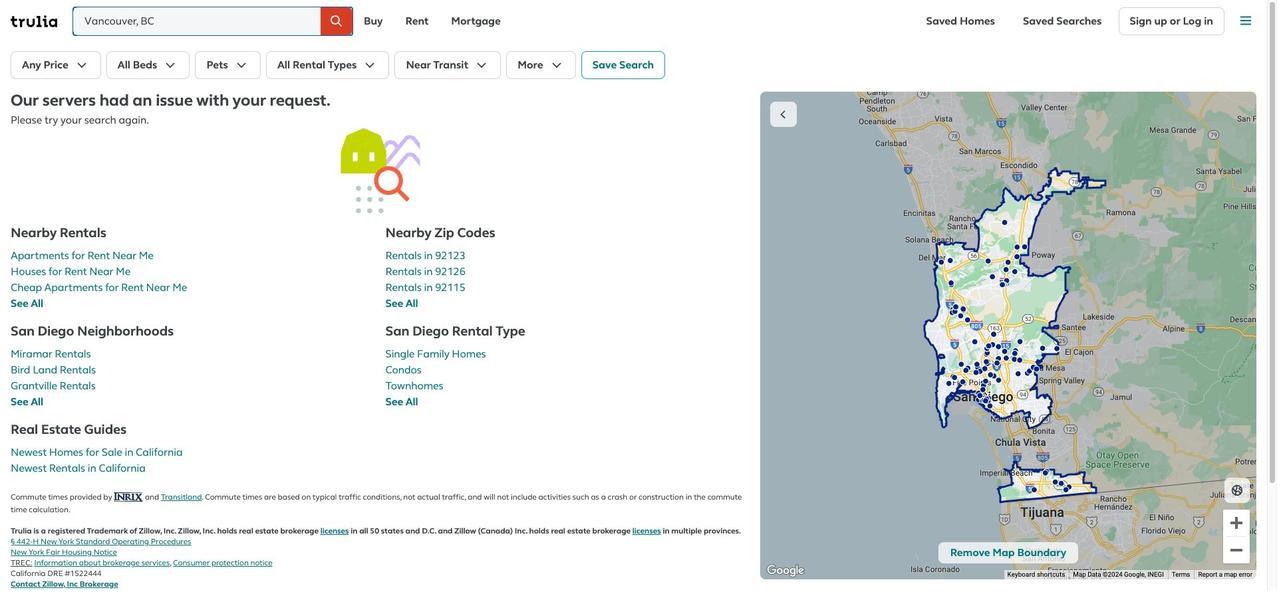 Task type: vqa. For each thing, say whether or not it's contained in the screenshot.
Map region
yes



Task type: describe. For each thing, give the bounding box(es) containing it.
Search for City, Neighborhood, Zip, County, School text field
[[73, 7, 353, 35]]

main element
[[0, 0, 1267, 43]]



Task type: locate. For each thing, give the bounding box(es) containing it.
inrix image
[[114, 493, 143, 502]]

google image
[[764, 563, 808, 580]]

map region
[[760, 92, 1257, 580]]

no homes image
[[338, 128, 423, 213]]



